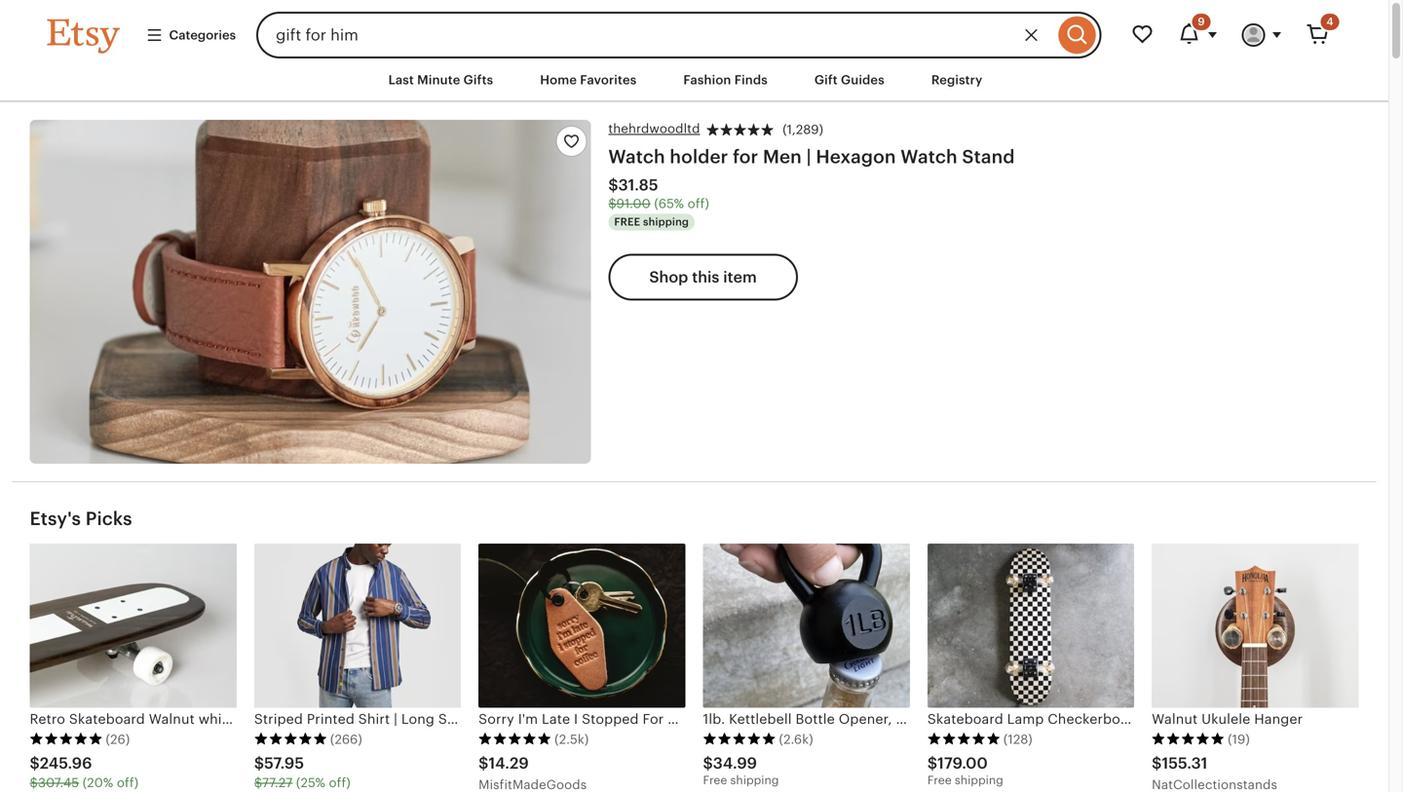 Task type: describe. For each thing, give the bounding box(es) containing it.
gift
[[815, 73, 838, 87]]

last minute gifts link
[[374, 62, 508, 98]]

misfitmadegoods
[[479, 778, 587, 792]]

gift guides
[[815, 73, 885, 87]]

categories banner
[[12, 0, 1377, 58]]

$ 57.95 $ 77.27 (25% off)
[[254, 755, 351, 790]]

9 button
[[1166, 12, 1231, 58]]

watch holder for men | hexagon watch stand $ 31.85 $ 91.00 (65% off) free shipping
[[609, 146, 1015, 228]]

9
[[1198, 16, 1205, 28]]

77.27
[[262, 776, 293, 790]]

thehrdwoodltd
[[609, 122, 700, 136]]

retro skateboard walnut white edition
[[30, 711, 285, 727]]

(128)
[[1004, 732, 1033, 747]]

34.99
[[713, 755, 757, 772]]

item
[[723, 269, 757, 286]]

(65%
[[654, 196, 684, 211]]

4 link
[[1295, 12, 1342, 58]]

categories button
[[131, 17, 251, 53]]

$ 34.99 free shipping
[[703, 755, 779, 787]]

155.31
[[1162, 755, 1208, 772]]

$ 155.31 natcollectionstands
[[1152, 755, 1278, 792]]

home
[[540, 73, 577, 87]]

edition
[[239, 711, 285, 727]]

watch holder for men | hexagon watch stand link
[[609, 146, 1015, 167]]

skateboard lamp checkerboard image
[[928, 544, 1135, 708]]

$ 245.96 $ 307.45 (20% off)
[[30, 755, 139, 790]]

men
[[763, 146, 802, 167]]

fashion
[[684, 73, 732, 87]]

$ inside the $ 155.31 natcollectionstands
[[1152, 755, 1162, 772]]

31.85
[[619, 176, 659, 194]]

5 out of 5 stars image for 34.99
[[703, 732, 776, 746]]

none search field inside categories banner
[[256, 12, 1102, 58]]

fashion finds link
[[669, 62, 783, 98]]

home favorites
[[540, 73, 637, 87]]

5 out of 5 stars image for 155.31
[[1152, 732, 1225, 746]]

sorry i'm late i stopped for coffee leather motel keychain, coffee lover gift, funny coffee keychain, retro style keychain for her, trendy image
[[479, 544, 686, 708]]

(26)
[[106, 732, 130, 747]]

hanger
[[1255, 711, 1303, 727]]

this
[[692, 269, 720, 286]]

(25%
[[296, 776, 326, 790]]

free
[[614, 216, 641, 228]]

gifts
[[464, 73, 493, 87]]

(2.5k)
[[555, 732, 589, 747]]

thehrdwoodltd link
[[609, 120, 700, 138]]

$ 179.00 free shipping
[[928, 755, 1004, 787]]

(1,289)
[[783, 123, 824, 137]]

shop
[[649, 269, 689, 286]]

natcollectionstands
[[1152, 778, 1278, 792]]

white
[[199, 711, 235, 727]]

2 5 out of 5 stars image from the left
[[254, 732, 327, 746]]

last
[[388, 73, 414, 87]]

shipping inside watch holder for men | hexagon watch stand $ 31.85 $ 91.00 (65% off) free shipping
[[643, 216, 689, 228]]



Task type: locate. For each thing, give the bounding box(es) containing it.
minute
[[417, 73, 460, 87]]

checkerboard
[[1048, 711, 1143, 727]]

walnut
[[149, 711, 195, 727], [1152, 711, 1198, 727]]

walnut ukulele hanger image
[[1152, 544, 1359, 708]]

14.29
[[489, 755, 529, 772]]

free down 34.99
[[703, 774, 727, 787]]

hexagon
[[816, 146, 896, 167]]

1 horizontal spatial off)
[[329, 776, 351, 790]]

fashion finds
[[684, 73, 768, 87]]

5 out of 5 stars image up 245.96 in the left bottom of the page
[[30, 732, 103, 746]]

skateboard up (26)
[[69, 711, 145, 727]]

57.95
[[264, 755, 304, 772]]

free inside $ 34.99 free shipping
[[703, 774, 727, 787]]

1lb. kettlebell bottle opener, handmade genuine cast-iron with authentic plating image
[[703, 544, 910, 708]]

ukulele
[[1202, 711, 1251, 727]]

Search for anything text field
[[256, 12, 1054, 58]]

2 free from the left
[[928, 774, 952, 787]]

0 horizontal spatial walnut
[[149, 711, 195, 727]]

shipping inside $ 179.00 free shipping
[[955, 774, 1004, 787]]

5 out of 5 stars image for 14.29
[[479, 732, 552, 746]]

1 horizontal spatial watch
[[901, 146, 958, 167]]

6 5 out of 5 stars image from the left
[[1152, 732, 1225, 746]]

0 horizontal spatial shipping
[[643, 216, 689, 228]]

3 5 out of 5 stars image from the left
[[479, 732, 552, 746]]

1 horizontal spatial shipping
[[731, 774, 779, 787]]

5 out of 5 stars image up 155.31
[[1152, 732, 1225, 746]]

(20%
[[83, 776, 113, 790]]

finds
[[735, 73, 768, 87]]

off) inside watch holder for men | hexagon watch stand $ 31.85 $ 91.00 (65% off) free shipping
[[688, 196, 710, 211]]

off) for 245.96
[[117, 776, 139, 790]]

categories
[[169, 28, 236, 42]]

2 watch from the left
[[901, 146, 958, 167]]

2 horizontal spatial off)
[[688, 196, 710, 211]]

4
[[1327, 16, 1334, 28]]

free down the 179.00
[[928, 774, 952, 787]]

4 5 out of 5 stars image from the left
[[703, 732, 776, 746]]

shipping
[[643, 216, 689, 228], [731, 774, 779, 787], [955, 774, 1004, 787]]

0 horizontal spatial off)
[[117, 776, 139, 790]]

1 walnut from the left
[[149, 711, 195, 727]]

(2.6k)
[[779, 732, 814, 747]]

off) inside $ 245.96 $ 307.45 (20% off)
[[117, 776, 139, 790]]

etsy's picks
[[30, 508, 132, 529]]

walnut left the white
[[149, 711, 195, 727]]

etsy's
[[30, 508, 81, 529]]

shipping for 179.00
[[955, 774, 1004, 787]]

91.00
[[617, 196, 651, 211]]

guides
[[841, 73, 885, 87]]

(266)
[[330, 732, 362, 747]]

0 horizontal spatial free
[[703, 774, 727, 787]]

holder
[[670, 146, 728, 167]]

striped printed shirt | long sleeve button up shirt | party shirt | boyfriend gift | vacation shirt | casual shirt | summer gift | fall gift image
[[254, 544, 461, 708]]

shipping down 34.99
[[731, 774, 779, 787]]

5 out of 5 stars image up 14.29
[[479, 732, 552, 746]]

5 out of 5 stars image for 179.00
[[928, 732, 1001, 746]]

(19)
[[1228, 732, 1250, 747]]

5 out of 5 stars image
[[30, 732, 103, 746], [254, 732, 327, 746], [479, 732, 552, 746], [703, 732, 776, 746], [928, 732, 1001, 746], [1152, 732, 1225, 746]]

0 horizontal spatial skateboard
[[69, 711, 145, 727]]

off) right (20%
[[117, 776, 139, 790]]

off) for 57.95
[[329, 776, 351, 790]]

free inside $ 179.00 free shipping
[[928, 774, 952, 787]]

walnut up 155.31
[[1152, 711, 1198, 727]]

free for 34.99
[[703, 774, 727, 787]]

1 horizontal spatial skateboard
[[928, 711, 1004, 727]]

gift guides link
[[800, 62, 899, 98]]

shipping inside $ 34.99 free shipping
[[731, 774, 779, 787]]

for
[[733, 146, 759, 167]]

retro skateboard walnut white edition image
[[30, 544, 237, 708]]

245.96
[[40, 755, 92, 772]]

1 horizontal spatial free
[[928, 774, 952, 787]]

stand
[[962, 146, 1015, 167]]

last minute gifts
[[388, 73, 493, 87]]

1 5 out of 5 stars image from the left
[[30, 732, 103, 746]]

skateboard lamp checkerboard
[[928, 711, 1143, 727]]

registry
[[932, 73, 983, 87]]

5 5 out of 5 stars image from the left
[[928, 732, 1001, 746]]

free for 179.00
[[928, 774, 952, 787]]

179.00
[[938, 755, 988, 772]]

5 out of 5 stars image up 57.95
[[254, 732, 327, 746]]

2 horizontal spatial shipping
[[955, 774, 1004, 787]]

menu bar containing last minute gifts
[[12, 58, 1377, 103]]

shipping for 34.99
[[731, 774, 779, 787]]

shipping down (65%
[[643, 216, 689, 228]]

$ inside $ 179.00 free shipping
[[928, 755, 938, 772]]

1 free from the left
[[703, 774, 727, 787]]

watch
[[609, 146, 665, 167], [901, 146, 958, 167]]

1 horizontal spatial walnut
[[1152, 711, 1198, 727]]

1 skateboard from the left
[[69, 711, 145, 727]]

walnut ukulele hanger
[[1152, 711, 1303, 727]]

lamp
[[1008, 711, 1044, 727]]

$ inside $ 34.99 free shipping
[[703, 755, 713, 772]]

free
[[703, 774, 727, 787], [928, 774, 952, 787]]

home favorites link
[[526, 62, 651, 98]]

favorites
[[580, 73, 637, 87]]

1 watch from the left
[[609, 146, 665, 167]]

None search field
[[256, 12, 1102, 58]]

5 out of 5 stars image up the 179.00
[[928, 732, 1001, 746]]

shop this item
[[649, 269, 757, 286]]

skateboard up the 179.00
[[928, 711, 1004, 727]]

off) inside $ 57.95 $ 77.27 (25% off)
[[329, 776, 351, 790]]

off)
[[688, 196, 710, 211], [117, 776, 139, 790], [329, 776, 351, 790]]

2 walnut from the left
[[1152, 711, 1198, 727]]

shipping down the 179.00
[[955, 774, 1004, 787]]

watch left stand
[[901, 146, 958, 167]]

off) right (65%
[[688, 196, 710, 211]]

5 out of 5 stars image up 34.99
[[703, 732, 776, 746]]

picks
[[85, 508, 132, 529]]

0 horizontal spatial watch
[[609, 146, 665, 167]]

307.45
[[38, 776, 79, 790]]

shop this item link
[[609, 254, 798, 301]]

watch up 31.85
[[609, 146, 665, 167]]

$
[[609, 176, 619, 194], [609, 196, 617, 211], [30, 755, 40, 772], [254, 755, 264, 772], [479, 755, 489, 772], [703, 755, 713, 772], [928, 755, 938, 772], [1152, 755, 1162, 772], [30, 776, 38, 790], [254, 776, 262, 790]]

|
[[807, 146, 812, 167]]

registry link
[[917, 62, 998, 98]]

skateboard
[[69, 711, 145, 727], [928, 711, 1004, 727]]

menu bar
[[12, 58, 1377, 103]]

retro
[[30, 711, 65, 727]]

$ 14.29 misfitmadegoods
[[479, 755, 587, 792]]

off) right (25%
[[329, 776, 351, 790]]

$ inside the $ 14.29 misfitmadegoods
[[479, 755, 489, 772]]

2 skateboard from the left
[[928, 711, 1004, 727]]



Task type: vqa. For each thing, say whether or not it's contained in the screenshot.
shipping corresponding to 34.99
yes



